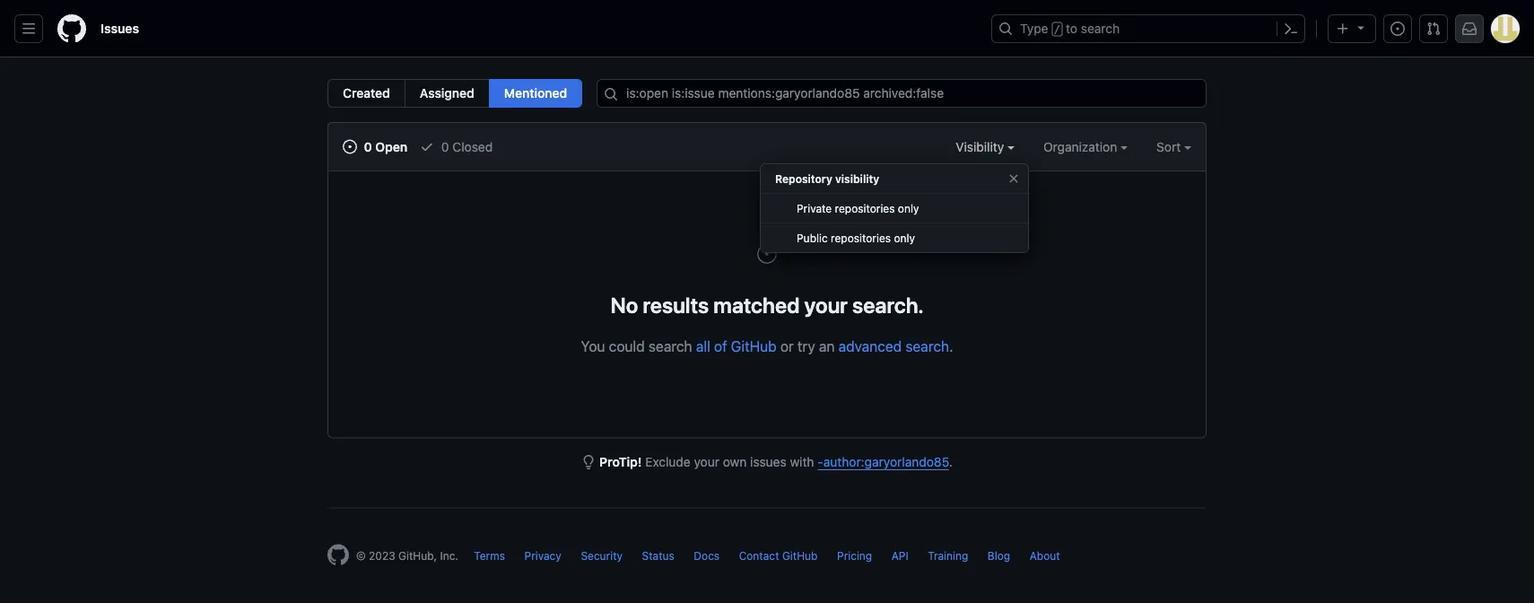 Task type: locate. For each thing, give the bounding box(es) containing it.
homepage image left the ©
[[328, 544, 349, 566]]

1 vertical spatial issue opened image
[[343, 140, 357, 154]]

1 vertical spatial repositories
[[831, 232, 891, 244]]

could
[[609, 337, 645, 355]]

1 horizontal spatial 0
[[442, 139, 449, 154]]

issue opened image left 0 open
[[343, 140, 357, 154]]

0 horizontal spatial homepage image
[[57, 14, 86, 43]]

0 vertical spatial repositories
[[835, 202, 895, 215]]

training link
[[928, 550, 969, 562]]

0 horizontal spatial 0
[[364, 139, 372, 154]]

footer
[[313, 508, 1222, 603]]

only
[[898, 202, 920, 215], [894, 232, 916, 244]]

all
[[696, 337, 711, 355]]

visibility
[[956, 139, 1008, 154]]

homepage image left issues
[[57, 14, 86, 43]]

repositories down private repositories only
[[831, 232, 891, 244]]

1 vertical spatial github
[[783, 550, 818, 562]]

status link
[[642, 550, 675, 562]]

0 horizontal spatial issue opened image
[[343, 140, 357, 154]]

git pull request image
[[1427, 22, 1442, 36]]

Issues search field
[[597, 79, 1207, 108]]

with
[[790, 455, 815, 469]]

1 0 from the left
[[364, 139, 372, 154]]

0 vertical spatial homepage image
[[57, 14, 86, 43]]

0 horizontal spatial your
[[694, 455, 720, 469]]

assigned
[[420, 86, 475, 101]]

issues element
[[328, 79, 583, 108]]

protip!
[[600, 455, 642, 469]]

about
[[1030, 550, 1061, 562]]

privacy link
[[525, 550, 562, 562]]

only down "private repositories only" link
[[894, 232, 916, 244]]

0 vertical spatial only
[[898, 202, 920, 215]]

of
[[714, 337, 728, 355]]

repositories down visibility
[[835, 202, 895, 215]]

footer containing © 2023 github, inc.
[[313, 508, 1222, 603]]

0 closed link
[[420, 137, 493, 156]]

github right of on the left
[[731, 337, 777, 355]]

contact
[[739, 550, 780, 562]]

only up public repositories only link
[[898, 202, 920, 215]]

issue opened image left git pull request icon
[[1391, 22, 1406, 36]]

author:garyorlando85
[[824, 455, 949, 469]]

no
[[611, 292, 638, 317]]

all of github link
[[696, 337, 777, 355]]

issue opened image inside 0 open link
[[343, 140, 357, 154]]

0 vertical spatial github
[[731, 337, 777, 355]]

homepage image
[[57, 14, 86, 43], [328, 544, 349, 566]]

0 right check image
[[442, 139, 449, 154]]

issue opened image
[[1391, 22, 1406, 36], [343, 140, 357, 154]]

search
[[1081, 21, 1120, 36], [649, 337, 693, 355], [906, 337, 950, 355]]

your
[[805, 292, 848, 317], [694, 455, 720, 469]]

matched
[[714, 292, 800, 317]]

status
[[642, 550, 675, 562]]

search left all
[[649, 337, 693, 355]]

repositories
[[835, 202, 895, 215], [831, 232, 891, 244]]

Search all issues text field
[[597, 79, 1207, 108]]

/
[[1054, 23, 1061, 36]]

protip! exclude your own issues with -author:garyorlando85 .
[[600, 455, 953, 469]]

own
[[723, 455, 747, 469]]

issue opened image
[[757, 243, 778, 265]]

.
[[950, 337, 954, 355], [949, 455, 953, 469]]

0 vertical spatial your
[[805, 292, 848, 317]]

0 closed
[[438, 139, 493, 154]]

your left own
[[694, 455, 720, 469]]

1 vertical spatial your
[[694, 455, 720, 469]]

0 vertical spatial .
[[950, 337, 954, 355]]

terms
[[474, 550, 505, 562]]

an
[[819, 337, 835, 355]]

plus image
[[1336, 22, 1351, 36]]

0 left open
[[364, 139, 372, 154]]

your up an
[[805, 292, 848, 317]]

1 vertical spatial .
[[949, 455, 953, 469]]

2 0 from the left
[[442, 139, 449, 154]]

organization
[[1044, 139, 1121, 154]]

1 vertical spatial only
[[894, 232, 916, 244]]

1 vertical spatial homepage image
[[328, 544, 349, 566]]

search right to
[[1081, 21, 1120, 36]]

search down search.
[[906, 337, 950, 355]]

0 vertical spatial issue opened image
[[1391, 22, 1406, 36]]

1 horizontal spatial issue opened image
[[1391, 22, 1406, 36]]

visibility
[[836, 172, 880, 185]]

github right contact
[[783, 550, 818, 562]]

0
[[364, 139, 372, 154], [442, 139, 449, 154]]

issues
[[101, 21, 139, 36]]

blog
[[988, 550, 1011, 562]]

no results matched your search.
[[611, 292, 924, 317]]

github,
[[399, 550, 437, 562]]

light bulb image
[[582, 455, 596, 469]]

command palette image
[[1284, 22, 1299, 36]]

github
[[731, 337, 777, 355], [783, 550, 818, 562]]



Task type: describe. For each thing, give the bounding box(es) containing it.
check image
[[420, 140, 435, 154]]

created
[[343, 86, 390, 101]]

created link
[[328, 79, 406, 108]]

privacy
[[525, 550, 562, 562]]

pricing link
[[837, 550, 873, 562]]

visibility button
[[956, 137, 1015, 156]]

security
[[581, 550, 623, 562]]

api link
[[892, 550, 909, 562]]

assigned link
[[405, 79, 490, 108]]

1 horizontal spatial github
[[783, 550, 818, 562]]

0 horizontal spatial github
[[731, 337, 777, 355]]

inc.
[[440, 550, 459, 562]]

contact github link
[[739, 550, 818, 562]]

search image
[[604, 87, 619, 101]]

1 horizontal spatial search
[[906, 337, 950, 355]]

search.
[[853, 292, 924, 317]]

-
[[818, 455, 824, 469]]

©
[[356, 550, 366, 562]]

2 horizontal spatial search
[[1081, 21, 1120, 36]]

1 horizontal spatial your
[[805, 292, 848, 317]]

pricing
[[837, 550, 873, 562]]

open
[[375, 139, 408, 154]]

public repositories only link
[[761, 223, 1029, 253]]

0 for open
[[364, 139, 372, 154]]

to
[[1066, 21, 1078, 36]]

closed
[[453, 139, 493, 154]]

0 open
[[361, 139, 408, 154]]

© 2023 github, inc.
[[356, 550, 459, 562]]

0 for closed
[[442, 139, 449, 154]]

or
[[781, 337, 794, 355]]

you
[[581, 337, 605, 355]]

sort button
[[1157, 137, 1192, 156]]

public
[[797, 232, 828, 244]]

-author:garyorlando85 link
[[818, 455, 949, 469]]

1 horizontal spatial homepage image
[[328, 544, 349, 566]]

issues
[[750, 455, 787, 469]]

2023
[[369, 550, 396, 562]]

docs link
[[694, 550, 720, 562]]

terms link
[[474, 550, 505, 562]]

repositories for private
[[835, 202, 895, 215]]

close menu image
[[1007, 171, 1021, 186]]

advanced
[[839, 337, 902, 355]]

organization button
[[1044, 137, 1128, 156]]

api
[[892, 550, 909, 562]]

repository
[[776, 172, 833, 185]]

you could search all of github or try an advanced search .
[[581, 337, 954, 355]]

exclude
[[646, 455, 691, 469]]

try
[[798, 337, 816, 355]]

security link
[[581, 550, 623, 562]]

repository visibility
[[776, 172, 880, 185]]

advanced search link
[[839, 337, 950, 355]]

results
[[643, 292, 709, 317]]

repositories for public
[[831, 232, 891, 244]]

about link
[[1030, 550, 1061, 562]]

blog link
[[988, 550, 1011, 562]]

training
[[928, 550, 969, 562]]

public repositories only
[[797, 232, 916, 244]]

type / to search
[[1021, 21, 1120, 36]]

0 open link
[[343, 137, 408, 156]]

docs
[[694, 550, 720, 562]]

private repositories only
[[797, 202, 920, 215]]

private
[[797, 202, 832, 215]]

only for public repositories only
[[894, 232, 916, 244]]

only for private repositories only
[[898, 202, 920, 215]]

sort
[[1157, 139, 1181, 154]]

0 horizontal spatial search
[[649, 337, 693, 355]]

notifications image
[[1463, 22, 1477, 36]]

private repositories only link
[[761, 194, 1029, 223]]

contact github
[[739, 550, 818, 562]]

type
[[1021, 21, 1049, 36]]

triangle down image
[[1354, 20, 1369, 35]]



Task type: vqa. For each thing, say whether or not it's contained in the screenshot.
only related to Public repositories only
yes



